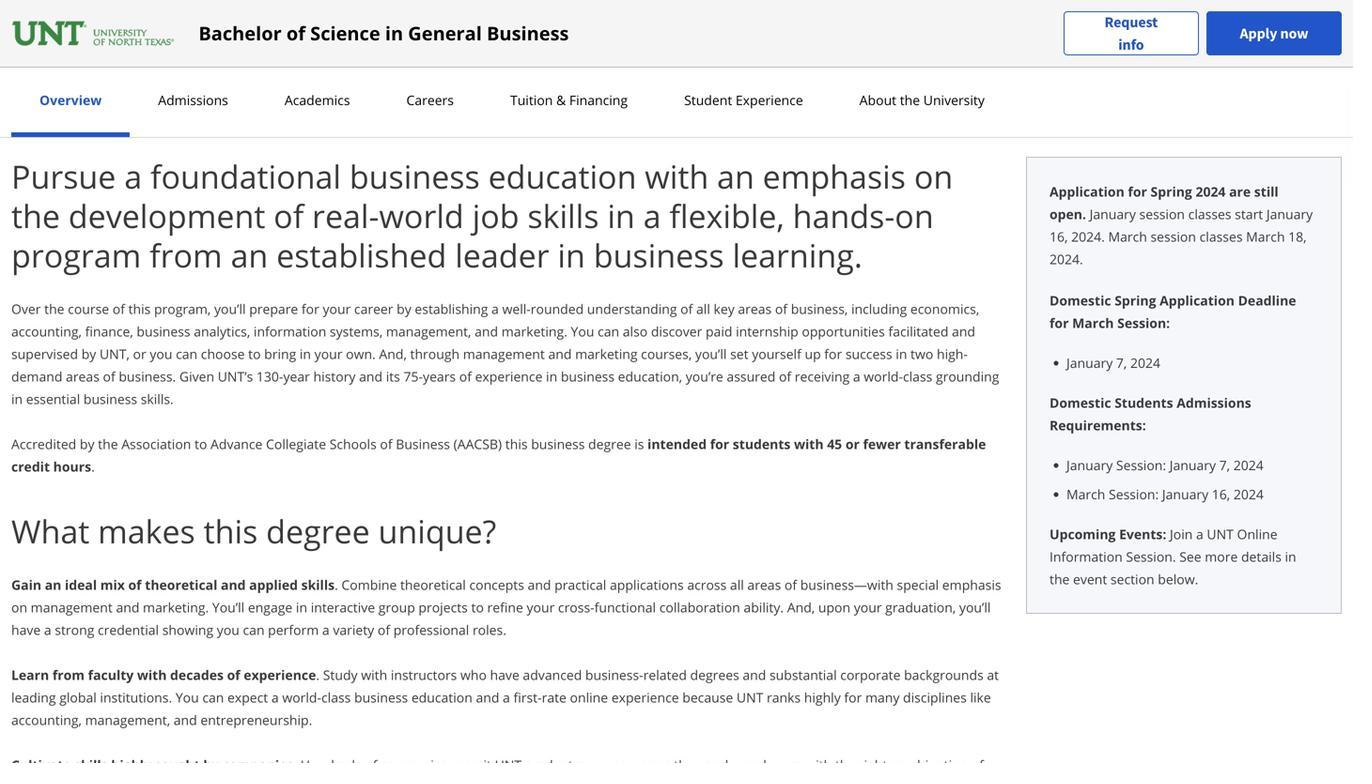 Task type: vqa. For each thing, say whether or not it's contained in the screenshot.
About the University
yes



Task type: describe. For each thing, give the bounding box(es) containing it.
learn for learn from faculty with decades of experience
[[11, 667, 49, 685]]

pursue
[[11, 155, 116, 198]]

0 vertical spatial areas
[[738, 300, 772, 318]]

or inside intended for students with 45 or fewer transferable credit hours
[[845, 436, 860, 453]]

and right degrees
[[743, 667, 766, 685]]

education,
[[618, 368, 682, 386]]

to inside . combine theoretical concepts and practical applications across all areas of business—with special emphasis on management and marketing. you'll engage in interactive group projects to refine your cross-functional collaboration ability. and, upon your graduation, you'll have a strong credential showing you can perform a variety of professional roles.
[[471, 599, 484, 617]]

your down 'business—with'
[[854, 599, 882, 617]]

analytics,
[[194, 323, 250, 341]]

what
[[11, 510, 90, 553]]

development
[[68, 194, 265, 238]]

the inside pursue a foundational business education with an emphasis on the development of real-world job skills in a flexible, hands-on program from an established leader in business learning.
[[11, 194, 60, 238]]

1 vertical spatial experience
[[244, 667, 316, 685]]

. combine theoretical concepts and practical applications across all areas of business—with special emphasis on management and marketing. you'll engage in interactive group projects to refine your cross-functional collaboration ability. and, upon your graduation, you'll have a strong credential showing you can perform a variety of professional roles.
[[11, 576, 1001, 639]]

1 horizontal spatial degree
[[588, 436, 631, 453]]

1 horizontal spatial an
[[231, 233, 268, 277]]

of up finance,
[[113, 300, 125, 318]]

march session: january 16, 2024
[[1066, 486, 1264, 504]]

years
[[423, 368, 456, 386]]

unt inside . study with instructors who have advanced business-related degrees and substantial corporate backgrounds at leading global institutions. you can expect a world-class business education and a first-rate online experience because unt ranks highly for many disciplines like accounting, management, and entrepreneurship.
[[737, 689, 763, 707]]

online
[[1237, 526, 1277, 544]]

options
[[1099, 44, 1141, 61]]

concepts
[[469, 576, 524, 594]]

by inside "offered by university of north texas"
[[78, 0, 92, 16]]

18,
[[1288, 228, 1307, 246]]

north
[[166, 0, 198, 16]]

academics link
[[279, 91, 356, 109]]

and up credential at the left of page
[[116, 599, 139, 617]]

a left variety
[[322, 622, 330, 639]]

in down rounded
[[546, 368, 557, 386]]

unt inside join a unt online information session. see more details in the event section below.
[[1207, 526, 1234, 544]]

1 vertical spatial session
[[1151, 228, 1196, 246]]

130-
[[256, 368, 283, 386]]

apply now
[[1240, 24, 1308, 43]]

a right pursue
[[124, 155, 142, 198]]

0 vertical spatial you'll
[[214, 300, 246, 318]]

1 vertical spatial degree
[[266, 510, 370, 553]]

0 horizontal spatial from
[[52, 667, 85, 685]]

you inside . combine theoretical concepts and practical applications across all areas of business—with special emphasis on management and marketing. you'll engage in interactive group projects to refine your cross-functional collaboration ability. and, upon your graduation, you'll have a strong credential showing you can perform a variety of professional roles.
[[217, 622, 239, 639]]

and down rounded
[[548, 345, 572, 363]]

a left well-
[[491, 300, 499, 318]]

must
[[362, 0, 389, 16]]

january inside march session: january 16, 2024 'list item'
[[1162, 486, 1208, 504]]

in up understanding
[[607, 194, 635, 238]]

academics
[[285, 91, 350, 109]]

backgrounds
[[904, 667, 984, 685]]

year
[[283, 368, 310, 386]]

session: for january
[[1116, 457, 1166, 475]]

paid
[[706, 323, 732, 341]]

pursue a foundational business education with an emphasis on the development of real-world job skills in a flexible, hands-on program from an established leader in business learning.
[[11, 155, 953, 277]]

january right open.
[[1090, 205, 1136, 223]]

decades
[[170, 667, 224, 685]]

18+
[[567, 0, 586, 16]]

class inside the over the course of this program, you'll prepare for your career by establishing a well-rounded understanding of all key areas of business, including economics, accounting, finance, business analytics, information systems, management, and marketing. you can also discover paid internship opportunities facilitated and supervised by unt, or you can choose to bring in your own. and, through management and marketing courses, you'll set yourself up for success in two high- demand areas of business. given unt's 130-year history and its 75-years of experience in business education, you're assured of receiving a world-class grounding in essential business skills.
[[903, 368, 932, 386]]

roles.
[[473, 622, 506, 639]]

2024 inside march session: january 16, 2024 'list item'
[[1234, 486, 1264, 504]]

management inside the over the course of this program, you'll prepare for your career by establishing a well-rounded understanding of all key areas of business, including economics, accounting, finance, business analytics, information systems, management, and marketing. you can also discover paid internship opportunities facilitated and supervised by unt, or you can choose to bring in your own. and, through management and marketing courses, you'll set yourself up for success in two high- demand areas of business. given unt's 130-year history and its 75-years of experience in business education, you're assured of receiving a world-class grounding in essential business skills.
[[463, 345, 545, 363]]

university of north texas image
[[11, 18, 176, 48]]

16, inside january session classes start january 16, 2024. march session classes march 18, 2024.
[[1050, 228, 1068, 246]]

march session: january 16, 2024 list item
[[1066, 485, 1318, 505]]

and down 'establishing' at the left top of page
[[475, 323, 498, 341]]

hours inside '18+ hours of study/wk per course'
[[589, 0, 620, 16]]

instructors
[[391, 667, 457, 685]]

grounding
[[936, 368, 999, 386]]

advance
[[211, 436, 263, 453]]

accredited by the association to advance collegiate schools of business (aacsb) this business degree is
[[11, 436, 647, 453]]

0 vertical spatial .
[[91, 458, 95, 476]]

for inside application for spring 2024 are still open.
[[1128, 183, 1147, 201]]

1 vertical spatial skills
[[301, 576, 335, 594]]

this inside the over the course of this program, you'll prepare for your career by establishing a well-rounded understanding of all key areas of business, including economics, accounting, finance, business analytics, information systems, management, and marketing. you can also discover paid internship opportunities facilitated and supervised by unt, or you can choose to bring in your own. and, through management and marketing courses, you'll set yourself up for success in two high- demand areas of business. given unt's 130-year history and its 75-years of experience in business education, you're assured of receiving a world-class grounding in essential business skills.
[[128, 300, 151, 318]]

by right accredited
[[80, 436, 94, 453]]

all inside the over the course of this program, you'll prepare for your career by establishing a well-rounded understanding of all key areas of business, including economics, accounting, finance, business analytics, information systems, management, and marketing. you can also discover paid internship opportunities facilitated and supervised by unt, or you can choose to bring in your own. and, through management and marketing courses, you'll set yourself up for success in two high- demand areas of business. given unt's 130-year history and its 75-years of experience in business education, you're assured of receiving a world-class grounding in essential business skills.
[[696, 300, 710, 318]]

makes
[[98, 510, 195, 553]]

rounded
[[531, 300, 584, 318]]

and left practical at left bottom
[[528, 576, 551, 594]]

0 vertical spatial classes
[[1188, 205, 1231, 223]]

transferable inside intended for students with 45 or fewer transferable credit hours
[[904, 436, 986, 453]]

domestic for domestic students admissions requirements:
[[1050, 394, 1111, 412]]

collegiate
[[266, 436, 326, 453]]

of right the mix
[[128, 576, 142, 594]]

business down marketing
[[561, 368, 615, 386]]

showing
[[162, 622, 213, 639]]

admissions inside domestic students admissions requirements:
[[1177, 394, 1251, 412]]

of up discover
[[680, 300, 693, 318]]

you inside the over the course of this program, you'll prepare for your career by establishing a well-rounded understanding of all key areas of business, including economics, accounting, finance, business analytics, information systems, management, and marketing. you can also discover paid internship opportunities facilitated and supervised by unt, or you can choose to bring in your own. and, through management and marketing courses, you'll set yourself up for success in two high- demand areas of business. given unt's 130-year history and its 75-years of experience in business education, you're assured of receiving a world-class grounding in essential business skills.
[[571, 323, 594, 341]]

course inside '18+ hours of study/wk per course'
[[567, 18, 603, 35]]

and left its at left
[[359, 368, 382, 386]]

of down applicants
[[286, 20, 305, 46]]

high-
[[937, 345, 968, 363]]

faculty
[[88, 667, 134, 685]]

education inside . study with instructors who have advanced business-related degrees and substantial corporate backgrounds at leading global institutions. you can expect a world-class business education and a first-rate online experience because unt ranks highly for many disciplines like accounting, management, and entrepreneurship.
[[411, 689, 472, 707]]

spring inside application for spring 2024 are still open.
[[1151, 183, 1192, 201]]

a inside join a unt online information session. see more details in the event section below.
[[1196, 526, 1203, 544]]

2024 inside january 7, 2024 list item
[[1130, 354, 1160, 372]]

1 horizontal spatial you'll
[[695, 345, 727, 363]]

you'll inside . combine theoretical concepts and practical applications across all areas of business—with special emphasis on management and marketing. you'll engage in interactive group projects to refine your cross-functional collaboration ability. and, upon your graduation, you'll have a strong credential showing you can perform a variety of professional roles.
[[959, 599, 991, 617]]

credits.
[[404, 18, 444, 35]]

bachelor of science in general business
[[199, 20, 569, 46]]

management, inside the over the course of this program, you'll prepare for your career by establishing a well-rounded understanding of all key areas of business, including economics, accounting, finance, business analytics, information systems, management, and marketing. you can also discover paid internship opportunities facilitated and supervised by unt, or you can choose to bring in your own. and, through management and marketing courses, you'll set yourself up for success in two high- demand areas of business. given unt's 130-year history and its 75-years of experience in business education, you're assured of receiving a world-class grounding in essential business skills.
[[386, 323, 471, 341]]

details
[[1241, 548, 1282, 566]]

bachelor
[[199, 20, 282, 46]]

your up 'history'
[[314, 345, 342, 363]]

two
[[911, 345, 933, 363]]

and up you'll
[[221, 576, 246, 594]]

1 vertical spatial areas
[[66, 368, 99, 386]]

can up marketing
[[598, 323, 619, 341]]

a down the success
[[853, 368, 860, 386]]

global
[[59, 689, 97, 707]]

applied
[[249, 576, 298, 594]]

0 horizontal spatial to
[[195, 436, 207, 453]]

credit
[[11, 458, 50, 476]]

theoretical inside . combine theoretical concepts and practical applications across all areas of business—with special emphasis on management and marketing. you'll engage in interactive group projects to refine your cross-functional collaboration ability. and, upon your graduation, you'll have a strong credential showing you can perform a variety of professional roles.
[[400, 576, 466, 594]]

of up expect at the bottom
[[227, 667, 240, 685]]

of down group
[[378, 622, 390, 639]]

of left 'business—with'
[[784, 576, 797, 594]]

for inside intended for students with 45 or fewer transferable credit hours
[[710, 436, 729, 453]]

with inside pursue a foundational business education with an emphasis on the development of real-world job skills in a flexible, hands-on program from an established leader in business learning.
[[645, 155, 709, 198]]

18+ hours of study/wk per course
[[567, 0, 708, 35]]

business down 'program,'
[[137, 323, 190, 341]]

0 vertical spatial business
[[487, 20, 569, 46]]

the left association
[[98, 436, 118, 453]]

of inside '18+ hours of study/wk per course'
[[623, 0, 634, 16]]

by right career on the left of the page
[[397, 300, 411, 318]]

0 vertical spatial session
[[1139, 205, 1185, 223]]

schools
[[330, 436, 377, 453]]

per
[[690, 0, 708, 16]]

1 vertical spatial 2024.
[[1050, 250, 1083, 268]]

. for learn from faculty with decades of experience
[[316, 667, 320, 685]]

0 vertical spatial admissions
[[158, 91, 228, 109]]

business.
[[119, 368, 176, 386]]

for right 'up'
[[824, 345, 842, 363]]

given
[[179, 368, 214, 386]]

in left two
[[896, 345, 907, 363]]

of down the unt,
[[103, 368, 115, 386]]

march down application for spring 2024 are still open.
[[1108, 228, 1147, 246]]

45 inside intended for students with 45 or fewer transferable credit hours
[[827, 436, 842, 453]]

request
[[1105, 13, 1158, 31]]

job
[[472, 194, 519, 238]]

and up "high-"
[[952, 323, 975, 341]]

for up 'information'
[[302, 300, 319, 318]]

information
[[1050, 548, 1123, 566]]

a left flexible, on the top of page
[[643, 194, 661, 238]]

collaboration
[[659, 599, 740, 617]]

the inside join a unt online information session. see more details in the event section below.
[[1050, 571, 1070, 589]]

mix
[[100, 576, 125, 594]]

. study with instructors who have advanced business-related degrees and substantial corporate backgrounds at leading global institutions. you can expect a world-class business education and a first-rate online experience because unt ranks highly for many disciplines like accounting, management, and entrepreneurship.
[[11, 667, 999, 730]]

business inside . study with instructors who have advanced business-related degrees and substantial corporate backgrounds at leading global institutions. you can expect a world-class business education and a first-rate online experience because unt ranks highly for many disciplines like accounting, management, and entrepreneurship.
[[354, 689, 408, 707]]

areas inside . combine theoretical concepts and practical applications across all areas of business—with special emphasis on management and marketing. you'll engage in interactive group projects to refine your cross-functional collaboration ability. and, upon your graduation, you'll have a strong credential showing you can perform a variety of professional roles.
[[747, 576, 781, 594]]

leader
[[455, 233, 549, 277]]

ranks
[[767, 689, 801, 707]]

list containing january session: january 7, 2024
[[1057, 456, 1318, 505]]

can inside . study with instructors who have advanced business-related degrees and substantial corporate backgrounds at leading global institutions. you can expect a world-class business education and a first-rate online experience because unt ranks highly for many disciplines like accounting, management, and entrepreneurship.
[[202, 689, 224, 707]]

projects
[[419, 599, 468, 617]]

1 vertical spatial business
[[396, 436, 450, 453]]

applicants must have 45 or fewer transferable credits.
[[301, 0, 449, 35]]

can up given at the left
[[176, 345, 197, 363]]

in up year
[[300, 345, 311, 363]]

offered
[[35, 0, 76, 16]]

hands-
[[793, 194, 895, 238]]

skills inside pursue a foundational business education with an emphasis on the development of real-world job skills in a flexible, hands-on program from an established leader in business learning.
[[527, 194, 599, 238]]

accredited
[[11, 436, 76, 453]]

student experience
[[684, 91, 803, 109]]

business,
[[791, 300, 848, 318]]

january session: january 7, 2024 list item
[[1066, 456, 1318, 475]]

related
[[643, 667, 687, 685]]

in left credits.
[[385, 20, 403, 46]]

gain
[[11, 576, 41, 594]]

across
[[687, 576, 727, 594]]

your right 'refine'
[[527, 599, 555, 617]]

demand
[[11, 368, 62, 386]]

of right years
[[459, 368, 472, 386]]

about the university link
[[854, 91, 990, 109]]

see
[[1179, 548, 1201, 566]]

own.
[[346, 345, 376, 363]]

professional
[[393, 622, 469, 639]]

key
[[714, 300, 735, 318]]

overview
[[39, 91, 102, 109]]

unt's
[[218, 368, 253, 386]]

substantial
[[770, 667, 837, 685]]

and, inside the over the course of this program, you'll prepare for your career by establishing a well-rounded understanding of all key areas of business, including economics, accounting, finance, business analytics, information systems, management, and marketing. you can also discover paid internship opportunities facilitated and supervised by unt, or you can choose to bring in your own. and, through management and marketing courses, you'll set yourself up for success in two high- demand areas of business. given unt's 130-year history and its 75-years of experience in business education, you're assured of receiving a world-class grounding in essential business skills.
[[379, 345, 407, 363]]

business down the careers
[[349, 155, 480, 198]]

on inside . combine theoretical concepts and practical applications across all areas of business—with special emphasis on management and marketing. you'll engage in interactive group projects to refine your cross-functional collaboration ability. and, upon your graduation, you'll have a strong credential showing you can perform a variety of professional roles.
[[11, 599, 27, 617]]

business-
[[585, 667, 643, 685]]

january down requirements:
[[1066, 457, 1113, 475]]

group
[[378, 599, 415, 617]]

tuition & financing link
[[505, 91, 633, 109]]

. for gain an ideal mix of theoretical and applied skills
[[335, 576, 338, 594]]

rate
[[542, 689, 566, 707]]

business down business.
[[84, 390, 137, 408]]

of right schools
[[380, 436, 392, 453]]

opportunities
[[802, 323, 885, 341]]

science
[[310, 20, 380, 46]]

of down 'yourself'
[[779, 368, 791, 386]]

in down demand
[[11, 390, 23, 408]]

january up 18,
[[1266, 205, 1313, 223]]

entrepreneurship.
[[200, 712, 312, 730]]

about the university
[[859, 91, 985, 109]]

by left the unt,
[[81, 345, 96, 363]]

intended for students with 45 or fewer transferable credit hours
[[11, 436, 986, 476]]



Task type: locate. For each thing, give the bounding box(es) containing it.
2 horizontal spatial .
[[335, 576, 338, 594]]

and down who
[[476, 689, 499, 707]]

0 horizontal spatial you
[[176, 689, 199, 707]]

first-
[[513, 689, 542, 707]]

up
[[805, 345, 821, 363]]

from up 'program,'
[[150, 233, 222, 277]]

university inside "offered by university of north texas"
[[94, 0, 150, 16]]

world- up entrepreneurship.
[[282, 689, 321, 707]]

in inside . combine theoretical concepts and practical applications across all areas of business—with special emphasis on management and marketing. you'll engage in interactive group projects to refine your cross-functional collaboration ability. and, upon your graduation, you'll have a strong credential showing you can perform a variety of professional roles.
[[296, 599, 307, 617]]

1 horizontal spatial learn
[[1099, 25, 1130, 42]]

at
[[987, 667, 999, 685]]

highly
[[804, 689, 841, 707]]

management inside . combine theoretical concepts and practical applications across all areas of business—with special emphasis on management and marketing. you'll engage in interactive group projects to refine your cross-functional collaboration ability. and, upon your graduation, you'll have a strong credential showing you can perform a variety of professional roles.
[[31, 599, 113, 617]]

fewer inside intended for students with 45 or fewer transferable credit hours
[[863, 436, 901, 453]]

. inside . study with instructors who have advanced business-related degrees and substantial corporate backgrounds at leading global institutions. you can expect a world-class business education and a first-rate online experience because unt ranks highly for many disciplines like accounting, management, and entrepreneurship.
[[316, 667, 320, 685]]

of left 'north'
[[152, 0, 163, 16]]

1 horizontal spatial .
[[316, 667, 320, 685]]

1 horizontal spatial theoretical
[[400, 576, 466, 594]]

still
[[1254, 183, 1278, 201]]

hours down accredited
[[53, 458, 91, 476]]

information
[[254, 323, 326, 341]]

world-
[[864, 368, 903, 386], [282, 689, 321, 707]]

2024 up 'students' on the right of the page
[[1130, 354, 1160, 372]]

0 horizontal spatial experience
[[244, 667, 316, 685]]

an
[[717, 155, 754, 198], [231, 233, 268, 277], [45, 576, 61, 594]]

you'll
[[214, 300, 246, 318], [695, 345, 727, 363], [959, 599, 991, 617]]

emphasis right special at the right of the page
[[942, 576, 1001, 594]]

learn up options
[[1099, 25, 1130, 42]]

with inside intended for students with 45 or fewer transferable credit hours
[[794, 436, 824, 453]]

2 accounting, from the top
[[11, 712, 82, 730]]

class inside . study with instructors who have advanced business-related degrees and substantial corporate backgrounds at leading global institutions. you can expect a world-class business education and a first-rate online experience because unt ranks highly for many disciplines like accounting, management, and entrepreneurship.
[[321, 689, 351, 707]]

general
[[408, 20, 482, 46]]

domestic inside domestic spring application deadline for march session:
[[1050, 292, 1111, 310]]

1 horizontal spatial fewer
[[863, 436, 901, 453]]

can inside . combine theoretical concepts and practical applications across all areas of business—with special emphasis on management and marketing. you'll engage in interactive group projects to refine your cross-functional collaboration ability. and, upon your graduation, you'll have a strong credential showing you can perform a variety of professional roles.
[[243, 622, 265, 639]]

with inside . study with instructors who have advanced business-related degrees and substantial corporate backgrounds at leading global institutions. you can expect a world-class business education and a first-rate online experience because unt ranks highly for many disciplines like accounting, management, and entrepreneurship.
[[361, 667, 387, 685]]

45
[[421, 0, 434, 16], [827, 436, 842, 453]]

1 accounting, from the top
[[11, 323, 82, 341]]

set
[[730, 345, 748, 363]]

university for by
[[94, 0, 150, 16]]

1 vertical spatial you
[[217, 622, 239, 639]]

january inside january 7, 2024 list item
[[1066, 354, 1113, 372]]

and, inside . combine theoretical concepts and practical applications across all areas of business—with special emphasis on management and marketing. you'll engage in interactive group projects to refine your cross-functional collaboration ability. and, upon your graduation, you'll have a strong credential showing you can perform a variety of professional roles.
[[787, 599, 815, 617]]

1 vertical spatial hours
[[53, 458, 91, 476]]

world
[[379, 194, 464, 238]]

experience
[[736, 91, 803, 109]]

learn from faculty with decades of experience
[[11, 667, 316, 685]]

0 horizontal spatial transferable
[[335, 18, 401, 35]]

real-
[[312, 194, 379, 238]]

0 vertical spatial accounting,
[[11, 323, 82, 341]]

more
[[1205, 548, 1238, 566]]

0 vertical spatial transferable
[[335, 18, 401, 35]]

2 horizontal spatial this
[[505, 436, 528, 453]]

january up march session: january 16, 2024 'list item'
[[1170, 457, 1216, 475]]

a right expect at the bottom
[[271, 689, 279, 707]]

2024 inside "january session: january 7, 2024" list item
[[1233, 457, 1264, 475]]

student experience link
[[678, 91, 809, 109]]

all left key
[[696, 300, 710, 318]]

have inside . study with instructors who have advanced business-related degrees and substantial corporate backgrounds at leading global institutions. you can expect a world-class business education and a first-rate online experience because unt ranks highly for many disciplines like accounting, management, and entrepreneurship.
[[490, 667, 519, 685]]

1 horizontal spatial management
[[463, 345, 545, 363]]

1 theoretical from the left
[[145, 576, 217, 594]]

in up rounded
[[558, 233, 585, 277]]

0 vertical spatial world-
[[864, 368, 903, 386]]

with up institutions.
[[137, 667, 167, 685]]

0 vertical spatial you
[[571, 323, 594, 341]]

1 horizontal spatial marketing.
[[501, 323, 567, 341]]

1 horizontal spatial this
[[204, 510, 258, 553]]

and, up its at left
[[379, 345, 407, 363]]

0 vertical spatial domestic
[[1050, 292, 1111, 310]]

0 horizontal spatial unt
[[737, 689, 763, 707]]

list
[[1057, 456, 1318, 505]]

domestic up "january 7, 2024"
[[1050, 292, 1111, 310]]

combine
[[341, 576, 397, 594]]

2 horizontal spatial experience
[[611, 689, 679, 707]]

over the course of this program, you'll prepare for your career by establishing a well-rounded understanding of all key areas of business, including economics, accounting, finance, business analytics, information systems, management, and marketing. you can also discover paid internship opportunities facilitated and supervised by unt, or you can choose to bring in your own. and, through management and marketing courses, you'll set yourself up for success in two high- demand areas of business. given unt's 130-year history and its 75-years of experience in business education, you're assured of receiving a world-class grounding in essential business skills.
[[11, 300, 999, 408]]

have
[[392, 0, 419, 16], [11, 622, 41, 639], [490, 667, 519, 685]]

0 vertical spatial session:
[[1117, 314, 1170, 332]]

accounting, up supervised
[[11, 323, 82, 341]]

of left 'study/wk'
[[623, 0, 634, 16]]

1 vertical spatial you
[[176, 689, 199, 707]]

domestic inside domestic students admissions requirements:
[[1050, 394, 1111, 412]]

learning.
[[732, 233, 862, 277]]

1 vertical spatial domestic
[[1050, 394, 1111, 412]]

session down application for spring 2024 are still open.
[[1151, 228, 1196, 246]]

0 vertical spatial application
[[1050, 183, 1125, 201]]

business up understanding
[[594, 233, 724, 277]]

16, down "january session: january 7, 2024" list item
[[1212, 486, 1230, 504]]

0 vertical spatial spring
[[1151, 183, 1192, 201]]

1 vertical spatial emphasis
[[942, 576, 1001, 594]]

1 vertical spatial education
[[411, 689, 472, 707]]

16, inside 'list item'
[[1212, 486, 1230, 504]]

student
[[684, 91, 732, 109]]

you inside . study with instructors who have advanced business-related degrees and substantial corporate backgrounds at leading global institutions. you can expect a world-class business education and a first-rate online experience because unt ranks highly for many disciplines like accounting, management, and entrepreneurship.
[[176, 689, 199, 707]]

of inside "offered by university of north texas"
[[152, 0, 163, 16]]

in inside join a unt online information session. see more details in the event section below.
[[1285, 548, 1296, 566]]

1 horizontal spatial university
[[923, 91, 985, 109]]

1 vertical spatial have
[[11, 622, 41, 639]]

history
[[313, 368, 356, 386]]

2024
[[1196, 183, 1226, 201], [1130, 354, 1160, 372], [1233, 457, 1264, 475], [1234, 486, 1264, 504]]

have inside . combine theoretical concepts and practical applications across all areas of business—with special emphasis on management and marketing. you'll engage in interactive group projects to refine your cross-functional collaboration ability. and, upon your graduation, you'll have a strong credential showing you can perform a variety of professional roles.
[[11, 622, 41, 639]]

1 horizontal spatial emphasis
[[942, 576, 1001, 594]]

you'll up analytics,
[[214, 300, 246, 318]]

0 vertical spatial course
[[567, 18, 603, 35]]

1 vertical spatial .
[[335, 576, 338, 594]]

0 vertical spatial all
[[696, 300, 710, 318]]

1 horizontal spatial application
[[1160, 292, 1235, 310]]

perform
[[268, 622, 319, 639]]

1 horizontal spatial admissions
[[1177, 394, 1251, 412]]

or up general
[[437, 0, 449, 16]]

(aacsb)
[[453, 436, 502, 453]]

classes
[[1188, 205, 1231, 223], [1200, 228, 1243, 246]]

from inside pursue a foundational business education with an emphasis on the development of real-world job skills in a flexible, hands-on program from an established leader in business learning.
[[150, 233, 222, 277]]

0 horizontal spatial an
[[45, 576, 61, 594]]

. up the interactive
[[335, 576, 338, 594]]

emphasis inside . combine theoretical concepts and practical applications across all areas of business—with special emphasis on management and marketing. you'll engage in interactive group projects to refine your cross-functional collaboration ability. and, upon your graduation, you'll have a strong credential showing you can perform a variety of professional roles.
[[942, 576, 1001, 594]]

0 vertical spatial fewer
[[301, 18, 332, 35]]

1 horizontal spatial unt
[[1207, 526, 1234, 544]]

study/wk
[[637, 0, 687, 16]]

2 theoretical from the left
[[400, 576, 466, 594]]

march down start
[[1246, 228, 1285, 246]]

1 horizontal spatial business
[[487, 20, 569, 46]]

0 vertical spatial you
[[150, 345, 172, 363]]

7, up march session: january 16, 2024 'list item'
[[1219, 457, 1230, 475]]

hours inside intended for students with 45 or fewer transferable credit hours
[[53, 458, 91, 476]]

refine
[[487, 599, 523, 617]]

transferable inside applicants must have 45 or fewer transferable credits.
[[335, 18, 401, 35]]

management, inside . study with instructors who have advanced business-related degrees and substantial corporate backgrounds at leading global institutions. you can expect a world-class business education and a first-rate online experience because unt ranks highly for many disciplines like accounting, management, and entrepreneurship.
[[85, 712, 170, 730]]

facilitated
[[888, 323, 948, 341]]

7,
[[1116, 354, 1127, 372], [1219, 457, 1230, 475]]

in up perform
[[296, 599, 307, 617]]

1 vertical spatial from
[[52, 667, 85, 685]]

who
[[460, 667, 487, 685]]

emphasis inside pursue a foundational business education with an emphasis on the development of real-world job skills in a flexible, hands-on program from an established leader in business learning.
[[763, 155, 906, 198]]

0 vertical spatial 16,
[[1050, 228, 1068, 246]]

1 vertical spatial 45
[[827, 436, 842, 453]]

session left start
[[1139, 205, 1185, 223]]

finance,
[[85, 323, 133, 341]]

2 horizontal spatial an
[[717, 155, 754, 198]]

session: inside domestic spring application deadline for march session:
[[1117, 314, 1170, 332]]

. left study
[[316, 667, 320, 685]]

learn for learn about your payment options
[[1099, 25, 1130, 42]]

and
[[475, 323, 498, 341], [952, 323, 975, 341], [548, 345, 572, 363], [359, 368, 382, 386], [221, 576, 246, 594], [528, 576, 551, 594], [116, 599, 139, 617], [743, 667, 766, 685], [476, 689, 499, 707], [174, 712, 197, 730]]

hours right 18+
[[589, 0, 620, 16]]

admissions down bachelor
[[158, 91, 228, 109]]

upcoming
[[1050, 526, 1116, 544]]

1 vertical spatial session:
[[1116, 457, 1166, 475]]

0 horizontal spatial have
[[11, 622, 41, 639]]

marketing. down well-
[[501, 323, 567, 341]]

university for the
[[923, 91, 985, 109]]

of up internship
[[775, 300, 787, 318]]

. inside . combine theoretical concepts and practical applications across all areas of business—with special emphasis on management and marketing. you'll engage in interactive group projects to refine your cross-functional collaboration ability. and, upon your graduation, you'll have a strong credential showing you can perform a variety of professional roles.
[[335, 576, 338, 594]]

its
[[386, 368, 400, 386]]

your up systems,
[[323, 300, 351, 318]]

accounting, inside the over the course of this program, you'll prepare for your career by establishing a well-rounded understanding of all key areas of business, including economics, accounting, finance, business analytics, information systems, management, and marketing. you can also discover paid internship opportunities facilitated and supervised by unt, or you can choose to bring in your own. and, through management and marketing courses, you'll set yourself up for success in two high- demand areas of business. given unt's 130-year history and its 75-years of experience in business education, you're assured of receiving a world-class grounding in essential business skills.
[[11, 323, 82, 341]]

45 up credits.
[[421, 0, 434, 16]]

2 horizontal spatial have
[[490, 667, 519, 685]]

experience inside . study with instructors who have advanced business-related degrees and substantial corporate backgrounds at leading global institutions. you can expect a world-class business education and a first-rate online experience because unt ranks highly for many disciplines like accounting, management, and entrepreneurship.
[[611, 689, 679, 707]]

have inside applicants must have 45 or fewer transferable credits.
[[392, 0, 419, 16]]

domestic students admissions requirements:
[[1050, 394, 1251, 435]]

session.
[[1126, 548, 1176, 566]]

1 vertical spatial class
[[321, 689, 351, 707]]

you'll up you're
[[695, 345, 727, 363]]

learn up leading
[[11, 667, 49, 685]]

or inside applicants must have 45 or fewer transferable credits.
[[437, 0, 449, 16]]

march
[[1108, 228, 1147, 246], [1246, 228, 1285, 246], [1072, 314, 1114, 332], [1066, 486, 1105, 504]]

1 vertical spatial or
[[133, 345, 146, 363]]

0 horizontal spatial degree
[[266, 510, 370, 553]]

application inside domestic spring application deadline for march session:
[[1160, 292, 1235, 310]]

marketing. inside . combine theoretical concepts and practical applications across all areas of business—with special emphasis on management and marketing. you'll engage in interactive group projects to refine your cross-functional collaboration ability. and, upon your graduation, you'll have a strong credential showing you can perform a variety of professional roles.
[[143, 599, 209, 617]]

16,
[[1050, 228, 1068, 246], [1212, 486, 1230, 504]]

1 vertical spatial accounting,
[[11, 712, 82, 730]]

learn inside learn about your payment options
[[1099, 25, 1130, 42]]

march inside domestic spring application deadline for march session:
[[1072, 314, 1114, 332]]

2024 up online
[[1234, 486, 1264, 504]]

application up january 7, 2024 list item
[[1160, 292, 1235, 310]]

1 vertical spatial 7,
[[1219, 457, 1230, 475]]

domestic for domestic spring application deadline for march session:
[[1050, 292, 1111, 310]]

1 vertical spatial spring
[[1115, 292, 1156, 310]]

0 vertical spatial 7,
[[1116, 354, 1127, 372]]

are
[[1229, 183, 1251, 201]]

march up 'upcoming'
[[1066, 486, 1105, 504]]

marketing.
[[501, 323, 567, 341], [143, 599, 209, 617]]

january down "january session: january 7, 2024" list item
[[1162, 486, 1208, 504]]

experience down related
[[611, 689, 679, 707]]

marketing. down 'gain an ideal mix of theoretical and applied skills'
[[143, 599, 209, 617]]

spring up january session classes start january 16, 2024. march session classes march 18, 2024.
[[1151, 183, 1192, 201]]

graduation,
[[885, 599, 956, 617]]

business right (aacsb)
[[531, 436, 585, 453]]

cross-
[[558, 599, 594, 617]]

accounting, inside . study with instructors who have advanced business-related degrees and substantial corporate backgrounds at leading global institutions. you can expect a world-class business education and a first-rate online experience because unt ranks highly for many disciplines like accounting, management, and entrepreneurship.
[[11, 712, 82, 730]]

deadline
[[1238, 292, 1296, 310]]

session: up march session: january 16, 2024
[[1116, 457, 1166, 475]]

for up january session classes start january 16, 2024. march session classes march 18, 2024.
[[1128, 183, 1147, 201]]

an right gain
[[45, 576, 61, 594]]

a left first-
[[503, 689, 510, 707]]

1 vertical spatial unt
[[737, 689, 763, 707]]

or inside the over the course of this program, you'll prepare for your career by establishing a well-rounded understanding of all key areas of business, including economics, accounting, finance, business analytics, information systems, management, and marketing. you can also discover paid internship opportunities facilitated and supervised by unt, or you can choose to bring in your own. and, through management and marketing courses, you'll set yourself up for success in two high- demand areas of business. given unt's 130-year history and its 75-years of experience in business education, you're assured of receiving a world-class grounding in essential business skills.
[[133, 345, 146, 363]]

disciplines
[[903, 689, 967, 707]]

ideal
[[65, 576, 97, 594]]

0 horizontal spatial all
[[696, 300, 710, 318]]

or up business.
[[133, 345, 146, 363]]

0 vertical spatial unt
[[1207, 526, 1234, 544]]

theoretical up showing
[[145, 576, 217, 594]]

skills.
[[141, 390, 174, 408]]

0 vertical spatial to
[[248, 345, 261, 363]]

1 horizontal spatial hours
[[589, 0, 620, 16]]

this
[[128, 300, 151, 318], [505, 436, 528, 453], [204, 510, 258, 553]]

0 horizontal spatial or
[[133, 345, 146, 363]]

applications
[[610, 576, 684, 594]]

1 horizontal spatial skills
[[527, 194, 599, 238]]

the inside the over the course of this program, you'll prepare for your career by establishing a well-rounded understanding of all key areas of business, including economics, accounting, finance, business analytics, information systems, management, and marketing. you can also discover paid internship opportunities facilitated and supervised by unt, or you can choose to bring in your own. and, through management and marketing courses, you'll set yourself up for success in two high- demand areas of business. given unt's 130-year history and its 75-years of experience in business education, you're assured of receiving a world-class grounding in essential business skills.
[[44, 300, 64, 318]]

1 vertical spatial classes
[[1200, 228, 1243, 246]]

world- down the success
[[864, 368, 903, 386]]

0 horizontal spatial skills
[[301, 576, 335, 594]]

payment
[[1195, 25, 1244, 42]]

2 vertical spatial this
[[204, 510, 258, 553]]

session: inside 'list item'
[[1109, 486, 1159, 504]]

tuition
[[510, 91, 553, 109]]

1 horizontal spatial or
[[437, 0, 449, 16]]

1 vertical spatial application
[[1160, 292, 1235, 310]]

2 vertical spatial have
[[490, 667, 519, 685]]

degree left is
[[588, 436, 631, 453]]

have right who
[[490, 667, 519, 685]]

with down student
[[645, 155, 709, 198]]

credential
[[98, 622, 159, 639]]

of inside pursue a foundational business education with an emphasis on the development of real-world job skills in a flexible, hands-on program from an established leader in business learning.
[[274, 194, 304, 238]]

for inside . study with instructors who have advanced business-related degrees and substantial corporate backgrounds at leading global institutions. you can expect a world-class business education and a first-rate online experience because unt ranks highly for many disciplines like accounting, management, and entrepreneurship.
[[844, 689, 862, 707]]

0 vertical spatial have
[[392, 0, 419, 16]]

1 vertical spatial world-
[[282, 689, 321, 707]]

experience down well-
[[475, 368, 543, 386]]

by up university of north texas image at the top
[[78, 0, 92, 16]]

through
[[410, 345, 460, 363]]

this up finance,
[[128, 300, 151, 318]]

session: up events:
[[1109, 486, 1159, 504]]

to inside the over the course of this program, you'll prepare for your career by establishing a well-rounded understanding of all key areas of business, including economics, accounting, finance, business analytics, information systems, management, and marketing. you can also discover paid internship opportunities facilitated and supervised by unt, or you can choose to bring in your own. and, through management and marketing courses, you'll set yourself up for success in two high- demand areas of business. given unt's 130-year history and its 75-years of experience in business education, you're assured of receiving a world-class grounding in essential business skills.
[[248, 345, 261, 363]]

a left "strong"
[[44, 622, 51, 639]]

2 vertical spatial to
[[471, 599, 484, 617]]

session: inside list item
[[1116, 457, 1166, 475]]

careers
[[406, 91, 454, 109]]

open.
[[1050, 205, 1086, 223]]

foundational
[[150, 155, 341, 198]]

to left bring
[[248, 345, 261, 363]]

essential
[[26, 390, 80, 408]]

january 7, 2024 list item
[[1066, 353, 1318, 373]]

degree up "applied"
[[266, 510, 370, 553]]

0 vertical spatial an
[[717, 155, 754, 198]]

0 horizontal spatial emphasis
[[763, 155, 906, 198]]

2 domestic from the top
[[1050, 394, 1111, 412]]

have down gain
[[11, 622, 41, 639]]

experience inside the over the course of this program, you'll prepare for your career by establishing a well-rounded understanding of all key areas of business, including economics, accounting, finance, business analytics, information systems, management, and marketing. you can also discover paid internship opportunities facilitated and supervised by unt, or you can choose to bring in your own. and, through management and marketing courses, you'll set yourself up for success in two high- demand areas of business. given unt's 130-year history and its 75-years of experience in business education, you're assured of receiving a world-class grounding in essential business skills.
[[475, 368, 543, 386]]

of left real-
[[274, 194, 304, 238]]

unt,
[[100, 345, 130, 363]]

you inside the over the course of this program, you'll prepare for your career by establishing a well-rounded understanding of all key areas of business, including economics, accounting, finance, business analytics, information systems, management, and marketing. you can also discover paid internship opportunities facilitated and supervised by unt, or you can choose to bring in your own. and, through management and marketing courses, you'll set yourself up for success in two high- demand areas of business. given unt's 130-year history and its 75-years of experience in business education, you're assured of receiving a world-class grounding in essential business skills.
[[150, 345, 172, 363]]

1 vertical spatial this
[[505, 436, 528, 453]]

you
[[150, 345, 172, 363], [217, 622, 239, 639]]

0 horizontal spatial management
[[31, 599, 113, 617]]

management, up the through
[[386, 323, 471, 341]]

degree
[[588, 436, 631, 453], [266, 510, 370, 553]]

all inside . combine theoretical concepts and practical applications across all areas of business—with special emphasis on management and marketing. you'll engage in interactive group projects to refine your cross-functional collaboration ability. and, upon your graduation, you'll have a strong credential showing you can perform a variety of professional roles.
[[730, 576, 744, 594]]

this up "applied"
[[204, 510, 258, 553]]

45 inside applicants must have 45 or fewer transferable credits.
[[421, 0, 434, 16]]

2024 up march session: january 16, 2024 'list item'
[[1233, 457, 1264, 475]]

management, down institutions.
[[85, 712, 170, 730]]

fewer inside applicants must have 45 or fewer transferable credits.
[[301, 18, 332, 35]]

0 horizontal spatial .
[[91, 458, 95, 476]]

2 horizontal spatial or
[[845, 436, 860, 453]]

education inside pursue a foundational business education with an emphasis on the development of real-world job skills in a flexible, hands-on program from an established leader in business learning.
[[488, 155, 637, 198]]

you up marketing
[[571, 323, 594, 341]]

course inside the over the course of this program, you'll prepare for your career by establishing a well-rounded understanding of all key areas of business, including economics, accounting, finance, business analytics, information systems, management, and marketing. you can also discover paid internship opportunities facilitated and supervised by unt, or you can choose to bring in your own. and, through management and marketing courses, you'll set yourself up for success in two high- demand areas of business. given unt's 130-year history and its 75-years of experience in business education, you're assured of receiving a world-class grounding in essential business skills.
[[68, 300, 109, 318]]

2 vertical spatial session:
[[1109, 486, 1159, 504]]

&
[[556, 91, 566, 109]]

your inside learn about your payment options
[[1168, 25, 1193, 42]]

or
[[437, 0, 449, 16], [133, 345, 146, 363], [845, 436, 860, 453]]

you'll
[[212, 599, 245, 617]]

0 vertical spatial class
[[903, 368, 932, 386]]

1 domestic from the top
[[1050, 292, 1111, 310]]

class down study
[[321, 689, 351, 707]]

january 7, 2024
[[1066, 354, 1160, 372]]

1 horizontal spatial you
[[571, 323, 594, 341]]

2 vertical spatial you'll
[[959, 599, 991, 617]]

0 vertical spatial or
[[437, 0, 449, 16]]

emphasis
[[763, 155, 906, 198], [942, 576, 1001, 594]]

the left event
[[1050, 571, 1070, 589]]

the right over
[[44, 300, 64, 318]]

0 vertical spatial management,
[[386, 323, 471, 341]]

degrees
[[690, 667, 739, 685]]

session: for march
[[1109, 486, 1159, 504]]

2024 inside application for spring 2024 are still open.
[[1196, 183, 1226, 201]]

applicants
[[301, 0, 359, 16]]

financing
[[569, 91, 628, 109]]

1 vertical spatial management,
[[85, 712, 170, 730]]

your
[[1168, 25, 1193, 42], [323, 300, 351, 318], [314, 345, 342, 363], [527, 599, 555, 617], [854, 599, 882, 617]]

2 horizontal spatial to
[[471, 599, 484, 617]]

the right about
[[900, 91, 920, 109]]

spring inside domestic spring application deadline for march session:
[[1115, 292, 1156, 310]]

marketing. inside the over the course of this program, you'll prepare for your career by establishing a well-rounded understanding of all key areas of business, including economics, accounting, finance, business analytics, information systems, management, and marketing. you can also discover paid internship opportunities facilitated and supervised by unt, or you can choose to bring in your own. and, through management and marketing courses, you'll set yourself up for success in two high- demand areas of business. given unt's 130-year history and its 75-years of experience in business education, you're assured of receiving a world-class grounding in essential business skills.
[[501, 323, 567, 341]]

world- inside . study with instructors who have advanced business-related degrees and substantial corporate backgrounds at leading global institutions. you can expect a world-class business education and a first-rate online experience because unt ranks highly for many disciplines like accounting, management, and entrepreneurship.
[[282, 689, 321, 707]]

understanding
[[587, 300, 677, 318]]

university
[[94, 0, 150, 16], [923, 91, 985, 109]]

can
[[598, 323, 619, 341], [176, 345, 197, 363], [243, 622, 265, 639], [202, 689, 224, 707]]

application inside application for spring 2024 are still open.
[[1050, 183, 1125, 201]]

0 vertical spatial and,
[[379, 345, 407, 363]]

success
[[845, 345, 892, 363]]

internship
[[736, 323, 798, 341]]

0 vertical spatial from
[[150, 233, 222, 277]]

establishing
[[415, 300, 488, 318]]

an up prepare
[[231, 233, 268, 277]]

world- inside the over the course of this program, you'll prepare for your career by establishing a well-rounded understanding of all key areas of business, including economics, accounting, finance, business analytics, information systems, management, and marketing. you can also discover paid internship opportunities facilitated and supervised by unt, or you can choose to bring in your own. and, through management and marketing courses, you'll set yourself up for success in two high- demand areas of business. given unt's 130-year history and its 75-years of experience in business education, you're assured of receiving a world-class grounding in essential business skills.
[[864, 368, 903, 386]]

0 vertical spatial 2024.
[[1071, 228, 1105, 246]]

courses,
[[641, 345, 692, 363]]

and down decades at the left of the page
[[174, 712, 197, 730]]

0 horizontal spatial 16,
[[1050, 228, 1068, 246]]

0 vertical spatial 45
[[421, 0, 434, 16]]

transferable down grounding at right
[[904, 436, 986, 453]]

unt
[[1207, 526, 1234, 544], [737, 689, 763, 707]]

1 horizontal spatial course
[[567, 18, 603, 35]]

2 vertical spatial experience
[[611, 689, 679, 707]]

january
[[1090, 205, 1136, 223], [1266, 205, 1313, 223], [1066, 354, 1113, 372], [1066, 457, 1113, 475], [1170, 457, 1216, 475], [1162, 486, 1208, 504]]

0 vertical spatial marketing.
[[501, 323, 567, 341]]

1 horizontal spatial have
[[392, 0, 419, 16]]

for inside domestic spring application deadline for march session:
[[1050, 314, 1069, 332]]

45 down receiving
[[827, 436, 842, 453]]

unt left ranks
[[737, 689, 763, 707]]

because
[[682, 689, 733, 707]]

marketing
[[575, 345, 638, 363]]

march inside 'list item'
[[1066, 486, 1105, 504]]



